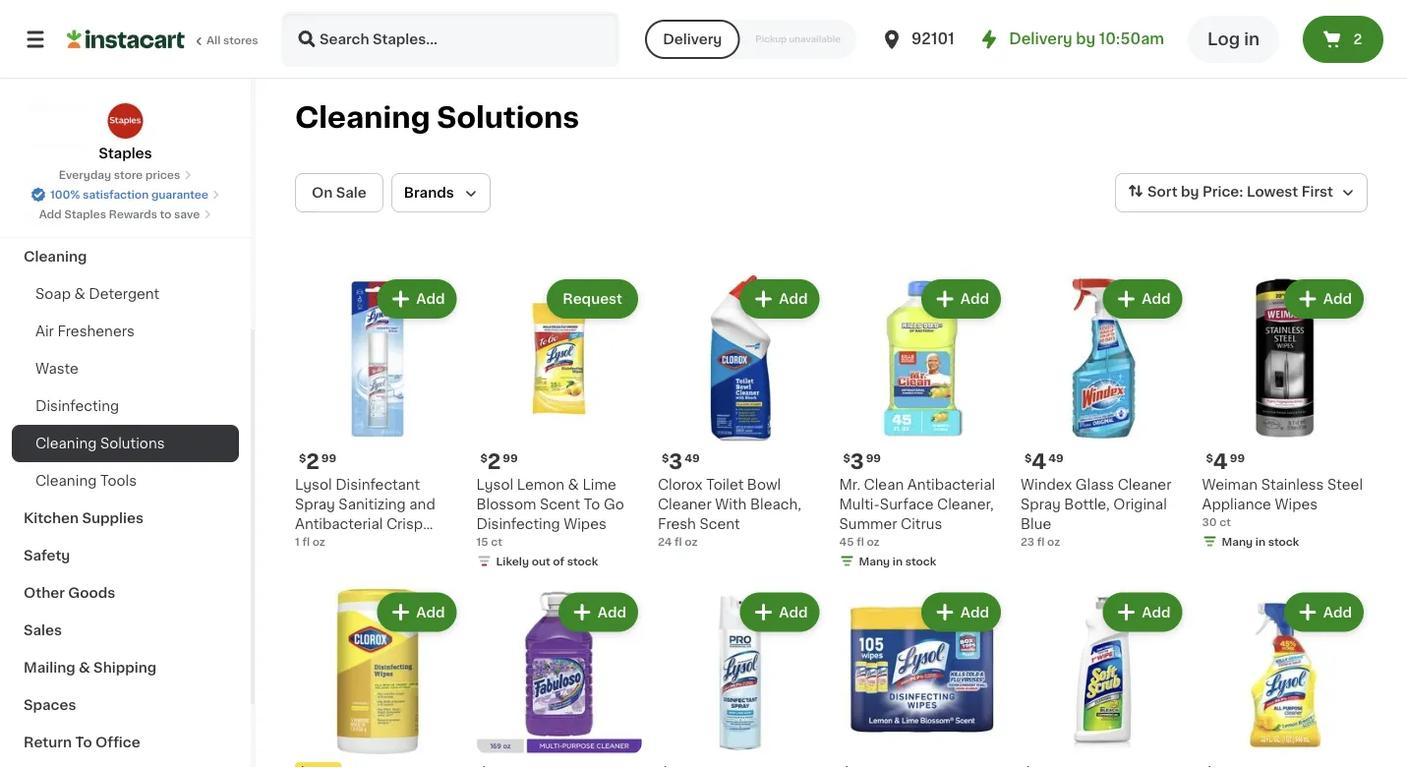 Task type: describe. For each thing, give the bounding box(es) containing it.
spaces
[[24, 699, 76, 712]]

everyday store prices
[[59, 170, 180, 181]]

stainless
[[1262, 478, 1325, 491]]

instacart logo image
[[67, 28, 185, 51]]

goods
[[68, 586, 115, 600]]

satisfaction
[[83, 189, 149, 200]]

lime
[[583, 478, 617, 491]]

sale
[[336, 186, 367, 200]]

wipes inside lysol lemon & lime blossom scent to go disinfecting wipes 15 ct
[[564, 517, 607, 531]]

many for 4
[[1223, 536, 1254, 547]]

& for drink
[[63, 175, 75, 189]]

first
[[1302, 185, 1334, 199]]

100% satisfaction guarantee
[[50, 189, 208, 200]]

kitchen
[[24, 512, 79, 525]]

0 vertical spatial solutions
[[437, 104, 580, 132]]

guarantee
[[151, 189, 208, 200]]

2 for lysol lemon & lime blossom scent to go disinfecting wipes
[[488, 452, 501, 472]]

food & drink
[[24, 175, 116, 189]]

0 horizontal spatial cleaning solutions
[[35, 437, 165, 451]]

sales link
[[12, 612, 239, 649]]

49 for 4
[[1049, 453, 1064, 463]]

99 for weiman stainless steel appliance wipes
[[1231, 453, 1246, 463]]

fl inside 'mr. clean antibacterial multi-surface cleaner, summer citrus 45 fl oz'
[[857, 536, 865, 547]]

soap
[[35, 287, 71, 301]]

on
[[312, 186, 333, 200]]

staples link
[[99, 102, 152, 163]]

3 for clorox toilet bowl cleaner with bleach, fresh scent
[[669, 452, 683, 472]]

99 for lysol lemon & lime blossom scent to go disinfecting wipes
[[503, 453, 518, 463]]

oz inside clorox toilet bowl cleaner with bleach, fresh scent 24 fl oz
[[685, 536, 698, 547]]

antibacterial inside lysol disinfectant spray sanitizing and antibacterial crisp linen
[[295, 517, 383, 531]]

shipping inside "link"
[[24, 100, 87, 114]]

price: lowest first
[[1203, 185, 1334, 199]]

windex
[[1021, 478, 1073, 491]]

lysol for lysol lemon & lime blossom scent to go disinfecting wipes 15 ct
[[477, 478, 514, 491]]

return to office
[[24, 736, 140, 750]]

air fresheners
[[35, 325, 135, 338]]

by for delivery
[[1077, 32, 1096, 46]]

oz inside 'mr. clean antibacterial multi-surface cleaner, summer citrus 45 fl oz'
[[867, 536, 880, 547]]

100%
[[50, 189, 80, 200]]

add staples rewards to save
[[39, 209, 200, 220]]

soap & detergent link
[[12, 275, 239, 313]]

0 horizontal spatial to
[[75, 736, 92, 750]]

1 horizontal spatial shipping
[[94, 661, 157, 675]]

$ for lysol disinfectant spray sanitizing and antibacterial crisp linen
[[299, 453, 306, 463]]

food & drink link
[[12, 163, 239, 201]]

store
[[114, 170, 143, 181]]

1 fl oz
[[295, 536, 326, 547]]

furniture link
[[12, 126, 239, 163]]

supplies
[[82, 512, 144, 525]]

cleaning link
[[12, 238, 239, 275]]

citrus
[[901, 517, 943, 531]]

stock for 4
[[1269, 536, 1300, 547]]

spray inside windex glass cleaner spray bottle, original blue 23 fl oz
[[1021, 497, 1061, 511]]

fl inside windex glass cleaner spray bottle, original blue 23 fl oz
[[1038, 536, 1045, 547]]

2 inside button
[[1354, 32, 1363, 46]]

0 vertical spatial cleaning solutions
[[295, 104, 580, 132]]

with
[[716, 497, 747, 511]]

2 button
[[1304, 16, 1384, 63]]

10:50am
[[1100, 32, 1165, 46]]

tools
[[100, 474, 137, 488]]

request
[[563, 292, 623, 306]]

30
[[1203, 517, 1218, 527]]

safety
[[24, 549, 70, 563]]

bowl
[[748, 478, 781, 491]]

save
[[174, 209, 200, 220]]

stock for 3
[[906, 556, 937, 567]]

delivery by 10:50am
[[1010, 32, 1165, 46]]

everyday
[[59, 170, 111, 181]]

prices
[[146, 170, 180, 181]]

delivery button
[[646, 20, 740, 59]]

detergent
[[89, 287, 160, 301]]

everyday store prices link
[[59, 167, 192, 183]]

92101 button
[[881, 12, 999, 67]]

cleaning up the soap
[[24, 250, 87, 264]]

summer
[[840, 517, 898, 531]]

surface
[[880, 497, 934, 511]]

cleaning tools
[[35, 474, 137, 488]]

in for 4
[[1256, 536, 1266, 547]]

delivery for delivery by 10:50am
[[1010, 32, 1073, 46]]

crisp
[[387, 517, 423, 531]]

spray inside lysol disinfectant spray sanitizing and antibacterial crisp linen
[[295, 497, 335, 511]]

air fresheners link
[[12, 313, 239, 350]]

0 horizontal spatial stock
[[567, 556, 599, 567]]

waste
[[35, 362, 78, 376]]

mailing & shipping link
[[12, 649, 239, 687]]

cleaner,
[[938, 497, 994, 511]]

92101
[[912, 32, 955, 46]]

lysol for lysol disinfectant spray sanitizing and antibacterial crisp linen
[[295, 478, 332, 491]]

brands
[[404, 186, 454, 200]]

soap & detergent
[[35, 287, 160, 301]]

49 for 3
[[685, 453, 700, 463]]

price:
[[1203, 185, 1244, 199]]

$ 3 49
[[662, 452, 700, 472]]

sort by
[[1148, 185, 1200, 199]]

rewards
[[109, 209, 157, 220]]

blue
[[1021, 517, 1052, 531]]

Price: Lowest First Sort by field
[[1116, 173, 1369, 213]]

cleaner inside windex glass cleaner spray bottle, original blue 23 fl oz
[[1118, 478, 1172, 491]]

ct inside weiman stainless steel appliance wipes 30 ct
[[1220, 517, 1232, 527]]

in for 3
[[893, 556, 903, 567]]

return to office link
[[12, 724, 239, 762]]

add staples rewards to save link
[[39, 207, 212, 222]]

sanitizing
[[339, 497, 406, 511]]

ct inside lysol lemon & lime blossom scent to go disinfecting wipes 15 ct
[[491, 536, 503, 547]]

likely
[[496, 556, 529, 567]]

of
[[553, 556, 565, 567]]

$4.99 original price: $6.29 element
[[295, 763, 461, 768]]

steel
[[1328, 478, 1364, 491]]

all
[[207, 35, 221, 46]]

brands button
[[391, 173, 491, 213]]

many in stock for 3
[[859, 556, 937, 567]]

service type group
[[646, 20, 857, 59]]

cleaning solutions link
[[12, 425, 239, 462]]

lysol disinfectant spray sanitizing and antibacterial crisp linen
[[295, 478, 436, 551]]

scent inside clorox toilet bowl cleaner with bleach, fresh scent 24 fl oz
[[700, 517, 741, 531]]

0 vertical spatial staples
[[99, 147, 152, 160]]

and
[[410, 497, 436, 511]]

delivery by 10:50am link
[[978, 28, 1165, 51]]

$ for weiman stainless steel appliance wipes
[[1207, 453, 1214, 463]]

toilet
[[707, 478, 744, 491]]

$ 4 99
[[1207, 452, 1246, 472]]

23
[[1021, 536, 1035, 547]]

request button
[[549, 281, 637, 317]]

drink
[[78, 175, 116, 189]]



Task type: locate. For each thing, give the bounding box(es) containing it.
1 vertical spatial solutions
[[100, 437, 165, 451]]

1 horizontal spatial wipes
[[1276, 497, 1319, 511]]

disinfecting down waste
[[35, 399, 119, 413]]

original
[[1114, 497, 1168, 511]]

0 horizontal spatial $ 2 99
[[299, 452, 337, 472]]

1 horizontal spatial $ 2 99
[[481, 452, 518, 472]]

kitchen supplies link
[[12, 500, 239, 537]]

3 up clorox
[[669, 452, 683, 472]]

1 horizontal spatial ct
[[1220, 517, 1232, 527]]

cleaning up cleaning tools
[[35, 437, 97, 451]]

$ up blossom at left
[[481, 453, 488, 463]]

in inside button
[[1245, 31, 1260, 48]]

3 up mr.
[[851, 452, 865, 472]]

cleaning solutions up brands dropdown button at the left of the page
[[295, 104, 580, 132]]

$ up windex
[[1025, 453, 1032, 463]]

clean
[[864, 478, 904, 491]]

1 vertical spatial wipes
[[564, 517, 607, 531]]

ct
[[1220, 517, 1232, 527], [491, 536, 503, 547]]

1 $ 2 99 from the left
[[299, 452, 337, 472]]

log in button
[[1189, 16, 1280, 63]]

$ 2 99 up disinfectant
[[299, 452, 337, 472]]

oz down summer at the right bottom of page
[[867, 536, 880, 547]]

stock down weiman stainless steel appliance wipes 30 ct
[[1269, 536, 1300, 547]]

99 inside "$ 3 99"
[[867, 453, 882, 463]]

1 horizontal spatial 49
[[1049, 453, 1064, 463]]

scent down with
[[700, 517, 741, 531]]

delivery for delivery
[[663, 32, 723, 46]]

fresheners
[[57, 325, 135, 338]]

lysol up blossom at left
[[477, 478, 514, 491]]

staples logo image
[[107, 102, 144, 140]]

1 3 from the left
[[669, 452, 683, 472]]

99 up disinfectant
[[322, 453, 337, 463]]

all stores
[[207, 35, 258, 46]]

windex glass cleaner spray bottle, original blue 23 fl oz
[[1021, 478, 1172, 547]]

$ inside $ 4 99
[[1207, 453, 1214, 463]]

shipping up furniture
[[24, 100, 87, 114]]

2
[[1354, 32, 1363, 46], [306, 452, 320, 472], [488, 452, 501, 472]]

0 horizontal spatial shipping
[[24, 100, 87, 114]]

weiman stainless steel appliance wipes 30 ct
[[1203, 478, 1364, 527]]

lemon
[[517, 478, 565, 491]]

fl right 23
[[1038, 536, 1045, 547]]

other goods
[[24, 586, 115, 600]]

log in
[[1208, 31, 1260, 48]]

1 horizontal spatial scent
[[700, 517, 741, 531]]

1 horizontal spatial lysol
[[477, 478, 514, 491]]

1 vertical spatial many
[[859, 556, 891, 567]]

ct right 15
[[491, 536, 503, 547]]

to inside lysol lemon & lime blossom scent to go disinfecting wipes 15 ct
[[584, 497, 601, 511]]

4 for weiman stainless steel appliance wipes
[[1214, 452, 1229, 472]]

shipping link
[[12, 89, 239, 126]]

many in stock for 4
[[1223, 536, 1300, 547]]

2 horizontal spatial 2
[[1354, 32, 1363, 46]]

0 horizontal spatial 49
[[685, 453, 700, 463]]

& inside the soap & detergent "link"
[[74, 287, 85, 301]]

1 horizontal spatial solutions
[[437, 104, 580, 132]]

waste link
[[12, 350, 239, 388]]

solutions up cleaning tools 'link'
[[100, 437, 165, 451]]

1 spray from the left
[[295, 497, 335, 511]]

99 up 'clean'
[[867, 453, 882, 463]]

0 vertical spatial antibacterial
[[908, 478, 996, 491]]

1 oz from the left
[[313, 536, 326, 547]]

antibacterial up cleaner,
[[908, 478, 996, 491]]

cleaner up original
[[1118, 478, 1172, 491]]

1 horizontal spatial 2
[[488, 452, 501, 472]]

0 vertical spatial shipping
[[24, 100, 87, 114]]

antibacterial inside 'mr. clean antibacterial multi-surface cleaner, summer citrus 45 fl oz'
[[908, 478, 996, 491]]

1 horizontal spatial cleaner
[[1118, 478, 1172, 491]]

solutions down search field
[[437, 104, 580, 132]]

cleaning
[[295, 104, 431, 132], [24, 250, 87, 264], [35, 437, 97, 451], [35, 474, 97, 488]]

& left the 'lime'
[[568, 478, 579, 491]]

by left 10:50am
[[1077, 32, 1096, 46]]

on sale button
[[295, 173, 384, 213]]

49
[[685, 453, 700, 463], [1049, 453, 1064, 463]]

oz down fresh
[[685, 536, 698, 547]]

in down appliance
[[1256, 536, 1266, 547]]

15
[[477, 536, 489, 547]]

& inside mailing & shipping link
[[79, 661, 90, 675]]

1 vertical spatial antibacterial
[[295, 517, 383, 531]]

wipes
[[1276, 497, 1319, 511], [564, 517, 607, 531]]

100% satisfaction guarantee button
[[31, 183, 220, 203]]

clorox
[[658, 478, 703, 491]]

fresh
[[658, 517, 697, 531]]

oz inside windex glass cleaner spray bottle, original blue 23 fl oz
[[1048, 536, 1061, 547]]

other
[[24, 586, 65, 600]]

many in stock down appliance
[[1223, 536, 1300, 547]]

99 for mr. clean antibacterial multi-surface cleaner, summer citrus
[[867, 453, 882, 463]]

5 $ from the left
[[1025, 453, 1032, 463]]

by inside delivery by 10:50am link
[[1077, 32, 1096, 46]]

1 49 from the left
[[685, 453, 700, 463]]

1 vertical spatial by
[[1182, 185, 1200, 199]]

2 fl from the left
[[675, 536, 683, 547]]

0 horizontal spatial by
[[1077, 32, 1096, 46]]

$
[[299, 453, 306, 463], [481, 453, 488, 463], [662, 453, 669, 463], [844, 453, 851, 463], [1025, 453, 1032, 463], [1207, 453, 1214, 463]]

food
[[24, 175, 60, 189]]

disinfecting
[[35, 399, 119, 413], [477, 517, 560, 531]]

appliance
[[1203, 497, 1272, 511]]

stock down citrus
[[906, 556, 937, 567]]

0 vertical spatial many in stock
[[1223, 536, 1300, 547]]

3 fl from the left
[[857, 536, 865, 547]]

in right log
[[1245, 31, 1260, 48]]

mr. clean antibacterial multi-surface cleaner, summer citrus 45 fl oz
[[840, 478, 996, 547]]

$ up mr.
[[844, 453, 851, 463]]

delivery inside delivery by 10:50am link
[[1010, 32, 1073, 46]]

linen
[[295, 537, 333, 551]]

& inside "food & drink" link
[[63, 175, 75, 189]]

4 $ from the left
[[844, 453, 851, 463]]

4 fl from the left
[[1038, 536, 1045, 547]]

0 vertical spatial many
[[1223, 536, 1254, 547]]

$ inside "$ 3 99"
[[844, 453, 851, 463]]

0 vertical spatial wipes
[[1276, 497, 1319, 511]]

fl
[[302, 536, 310, 547], [675, 536, 683, 547], [857, 536, 865, 547], [1038, 536, 1045, 547]]

many down summer at the right bottom of page
[[859, 556, 891, 567]]

wipes down go at bottom left
[[564, 517, 607, 531]]

cleaning inside 'link'
[[35, 474, 97, 488]]

$ 3 99
[[844, 452, 882, 472]]

other goods link
[[12, 575, 239, 612]]

2 for lysol disinfectant spray sanitizing and antibacterial crisp linen
[[306, 452, 320, 472]]

many in stock
[[1223, 536, 1300, 547], [859, 556, 937, 567]]

to
[[584, 497, 601, 511], [75, 736, 92, 750]]

to down the 'lime'
[[584, 497, 601, 511]]

weiman
[[1203, 478, 1259, 491]]

0 horizontal spatial wipes
[[564, 517, 607, 531]]

1 vertical spatial many in stock
[[859, 556, 937, 567]]

49 up windex
[[1049, 453, 1064, 463]]

antibacterial
[[908, 478, 996, 491], [295, 517, 383, 531]]

blossom
[[477, 497, 537, 511]]

staples up everyday store prices link
[[99, 147, 152, 160]]

0 horizontal spatial many in stock
[[859, 556, 937, 567]]

stock right of
[[567, 556, 599, 567]]

1 vertical spatial shipping
[[94, 661, 157, 675]]

disinfectant
[[336, 478, 420, 491]]

1 horizontal spatial stock
[[906, 556, 937, 567]]

lysol inside lysol disinfectant spray sanitizing and antibacterial crisp linen
[[295, 478, 332, 491]]

2 $ from the left
[[481, 453, 488, 463]]

$ for clorox toilet bowl cleaner with bleach, fresh scent
[[662, 453, 669, 463]]

$ 2 99 for lysol disinfectant spray sanitizing and antibacterial crisp linen
[[299, 452, 337, 472]]

& right the soap
[[74, 287, 85, 301]]

1 horizontal spatial many in stock
[[1223, 536, 1300, 547]]

99 up lemon
[[503, 453, 518, 463]]

3
[[669, 452, 683, 472], [851, 452, 865, 472]]

spray up 1 fl oz in the bottom left of the page
[[295, 497, 335, 511]]

49 inside $ 3 49
[[685, 453, 700, 463]]

cleaner inside clorox toilet bowl cleaner with bleach, fresh scent 24 fl oz
[[658, 497, 712, 511]]

1 99 from the left
[[322, 453, 337, 463]]

wipes inside weiman stainless steel appliance wipes 30 ct
[[1276, 497, 1319, 511]]

45
[[840, 536, 855, 547]]

1 horizontal spatial to
[[584, 497, 601, 511]]

all stores link
[[67, 12, 260, 67]]

0 horizontal spatial many
[[859, 556, 891, 567]]

0 vertical spatial by
[[1077, 32, 1096, 46]]

1 lysol from the left
[[295, 478, 332, 491]]

product group
[[295, 275, 461, 551], [477, 275, 643, 573], [658, 275, 824, 550], [840, 275, 1006, 573], [1021, 275, 1187, 550], [1203, 275, 1369, 553], [295, 589, 461, 768], [477, 589, 643, 768], [658, 589, 824, 768], [840, 589, 1006, 768], [1021, 589, 1187, 768], [1203, 589, 1369, 768]]

1 horizontal spatial delivery
[[1010, 32, 1073, 46]]

many down appliance
[[1223, 536, 1254, 547]]

likely out of stock
[[496, 556, 599, 567]]

1 vertical spatial to
[[75, 736, 92, 750]]

fl right the 1
[[302, 536, 310, 547]]

0 horizontal spatial spray
[[295, 497, 335, 511]]

Search field
[[283, 14, 618, 65]]

oz down the blue
[[1048, 536, 1061, 547]]

1 vertical spatial disinfecting
[[477, 517, 560, 531]]

many for 3
[[859, 556, 891, 567]]

antibacterial up linen
[[295, 517, 383, 531]]

99 for lysol disinfectant spray sanitizing and antibacterial crisp linen
[[322, 453, 337, 463]]

fl inside clorox toilet bowl cleaner with bleach, fresh scent 24 fl oz
[[675, 536, 683, 547]]

4 up weiman on the right bottom of the page
[[1214, 452, 1229, 472]]

$ up clorox
[[662, 453, 669, 463]]

49 inside $ 4 49
[[1049, 453, 1064, 463]]

$ inside $ 3 49
[[662, 453, 669, 463]]

& for shipping
[[79, 661, 90, 675]]

to left office
[[75, 736, 92, 750]]

& inside lysol lemon & lime blossom scent to go disinfecting wipes 15 ct
[[568, 478, 579, 491]]

2 lysol from the left
[[477, 478, 514, 491]]

1 fl from the left
[[302, 536, 310, 547]]

bags link
[[12, 201, 239, 238]]

mailing
[[24, 661, 75, 675]]

1 4 from the left
[[1032, 452, 1047, 472]]

& up 100%
[[63, 175, 75, 189]]

0 vertical spatial to
[[584, 497, 601, 511]]

1 horizontal spatial spray
[[1021, 497, 1061, 511]]

2 oz from the left
[[685, 536, 698, 547]]

1 horizontal spatial many
[[1223, 536, 1254, 547]]

$ 4 49
[[1025, 452, 1064, 472]]

2 horizontal spatial stock
[[1269, 536, 1300, 547]]

1 vertical spatial staples
[[64, 209, 106, 220]]

0 vertical spatial ct
[[1220, 517, 1232, 527]]

3 $ from the left
[[662, 453, 669, 463]]

1 $ from the left
[[299, 453, 306, 463]]

2 vertical spatial in
[[893, 556, 903, 567]]

99 inside $ 4 99
[[1231, 453, 1246, 463]]

mailing & shipping
[[24, 661, 157, 675]]

1 horizontal spatial by
[[1182, 185, 1200, 199]]

multi-
[[840, 497, 880, 511]]

& for detergent
[[74, 287, 85, 301]]

49 up clorox
[[685, 453, 700, 463]]

1 vertical spatial in
[[1256, 536, 1266, 547]]

2 49 from the left
[[1049, 453, 1064, 463]]

many in stock down citrus
[[859, 556, 937, 567]]

fl right 24
[[675, 536, 683, 547]]

2 spray from the left
[[1021, 497, 1061, 511]]

1 vertical spatial ct
[[491, 536, 503, 547]]

1 horizontal spatial 3
[[851, 452, 865, 472]]

ct right "30"
[[1220, 517, 1232, 527]]

go
[[604, 497, 625, 511]]

shipping up spaces link
[[94, 661, 157, 675]]

6 $ from the left
[[1207, 453, 1214, 463]]

by for sort
[[1182, 185, 1200, 199]]

0 horizontal spatial delivery
[[663, 32, 723, 46]]

4 oz from the left
[[1048, 536, 1061, 547]]

many
[[1223, 536, 1254, 547], [859, 556, 891, 567]]

in down citrus
[[893, 556, 903, 567]]

delivery inside delivery button
[[663, 32, 723, 46]]

by right "sort" at the top
[[1182, 185, 1200, 199]]

1 vertical spatial cleaner
[[658, 497, 712, 511]]

0 horizontal spatial solutions
[[100, 437, 165, 451]]

sales
[[24, 624, 62, 638]]

solutions inside cleaning solutions link
[[100, 437, 165, 451]]

fl right 45
[[857, 536, 865, 547]]

4 for windex glass cleaner spray bottle, original blue
[[1032, 452, 1047, 472]]

cleaning up sale at left
[[295, 104, 431, 132]]

0 horizontal spatial 4
[[1032, 452, 1047, 472]]

$ 2 99 for lysol lemon & lime blossom scent to go disinfecting wipes
[[481, 452, 518, 472]]

glass
[[1076, 478, 1115, 491]]

1 horizontal spatial disinfecting
[[477, 517, 560, 531]]

1 horizontal spatial antibacterial
[[908, 478, 996, 491]]

0 vertical spatial disinfecting
[[35, 399, 119, 413]]

return
[[24, 736, 72, 750]]

0 horizontal spatial scent
[[540, 497, 581, 511]]

cleaning up kitchen
[[35, 474, 97, 488]]

bottle,
[[1065, 497, 1111, 511]]

0 horizontal spatial 3
[[669, 452, 683, 472]]

2 99 from the left
[[503, 453, 518, 463]]

disinfecting link
[[12, 388, 239, 425]]

$ inside $ 4 49
[[1025, 453, 1032, 463]]

$ up weiman on the right bottom of the page
[[1207, 453, 1214, 463]]

4 up windex
[[1032, 452, 1047, 472]]

$ 2 99 up blossom at left
[[481, 452, 518, 472]]

2 3 from the left
[[851, 452, 865, 472]]

3 99 from the left
[[867, 453, 882, 463]]

lysol up 1 fl oz in the bottom left of the page
[[295, 478, 332, 491]]

1 vertical spatial cleaning solutions
[[35, 437, 165, 451]]

scent inside lysol lemon & lime blossom scent to go disinfecting wipes 15 ct
[[540, 497, 581, 511]]

0 horizontal spatial 2
[[306, 452, 320, 472]]

bleach,
[[751, 497, 802, 511]]

1
[[295, 536, 300, 547]]

staples down 100%
[[64, 209, 106, 220]]

to
[[160, 209, 172, 220]]

stores
[[223, 35, 258, 46]]

0 horizontal spatial ct
[[491, 536, 503, 547]]

shipping
[[24, 100, 87, 114], [94, 661, 157, 675]]

by inside price: lowest first sort by field
[[1182, 185, 1200, 199]]

4 99 from the left
[[1231, 453, 1246, 463]]

2 4 from the left
[[1214, 452, 1229, 472]]

0 horizontal spatial disinfecting
[[35, 399, 119, 413]]

None search field
[[281, 12, 620, 67]]

oz right the 1
[[313, 536, 326, 547]]

cleaning tools link
[[12, 462, 239, 500]]

bags
[[24, 213, 59, 226]]

cleaner down clorox
[[658, 497, 712, 511]]

0 horizontal spatial antibacterial
[[295, 517, 383, 531]]

staples
[[99, 147, 152, 160], [64, 209, 106, 220]]

solutions
[[437, 104, 580, 132], [100, 437, 165, 451]]

$ up the 1
[[299, 453, 306, 463]]

3 for mr. clean antibacterial multi-surface cleaner, summer citrus
[[851, 452, 865, 472]]

on sale
[[312, 186, 367, 200]]

0 horizontal spatial lysol
[[295, 478, 332, 491]]

4
[[1032, 452, 1047, 472], [1214, 452, 1229, 472]]

1 horizontal spatial cleaning solutions
[[295, 104, 580, 132]]

& right mailing
[[79, 661, 90, 675]]

safety link
[[12, 537, 239, 575]]

cleaner
[[1118, 478, 1172, 491], [658, 497, 712, 511]]

$ for mr. clean antibacterial multi-surface cleaner, summer citrus
[[844, 453, 851, 463]]

3 oz from the left
[[867, 536, 880, 547]]

$ for lysol lemon & lime blossom scent to go disinfecting wipes
[[481, 453, 488, 463]]

lysol lemon & lime blossom scent to go disinfecting wipes 15 ct
[[477, 478, 625, 547]]

1 vertical spatial scent
[[700, 517, 741, 531]]

scent
[[540, 497, 581, 511], [700, 517, 741, 531]]

0 horizontal spatial cleaner
[[658, 497, 712, 511]]

lysol inside lysol lemon & lime blossom scent to go disinfecting wipes 15 ct
[[477, 478, 514, 491]]

disinfecting inside lysol lemon & lime blossom scent to go disinfecting wipes 15 ct
[[477, 517, 560, 531]]

99 up weiman on the right bottom of the page
[[1231, 453, 1246, 463]]

$ for windex glass cleaner spray bottle, original blue
[[1025, 453, 1032, 463]]

spray up the blue
[[1021, 497, 1061, 511]]

cleaning solutions up cleaning tools
[[35, 437, 165, 451]]

0 vertical spatial cleaner
[[1118, 478, 1172, 491]]

spaces link
[[12, 687, 239, 724]]

1 horizontal spatial 4
[[1214, 452, 1229, 472]]

scent down lemon
[[540, 497, 581, 511]]

disinfecting down blossom at left
[[477, 517, 560, 531]]

0 vertical spatial scent
[[540, 497, 581, 511]]

0 vertical spatial in
[[1245, 31, 1260, 48]]

wipes down stainless
[[1276, 497, 1319, 511]]

2 $ 2 99 from the left
[[481, 452, 518, 472]]



Task type: vqa. For each thing, say whether or not it's contained in the screenshot.
the bottommost the Many in stock
yes



